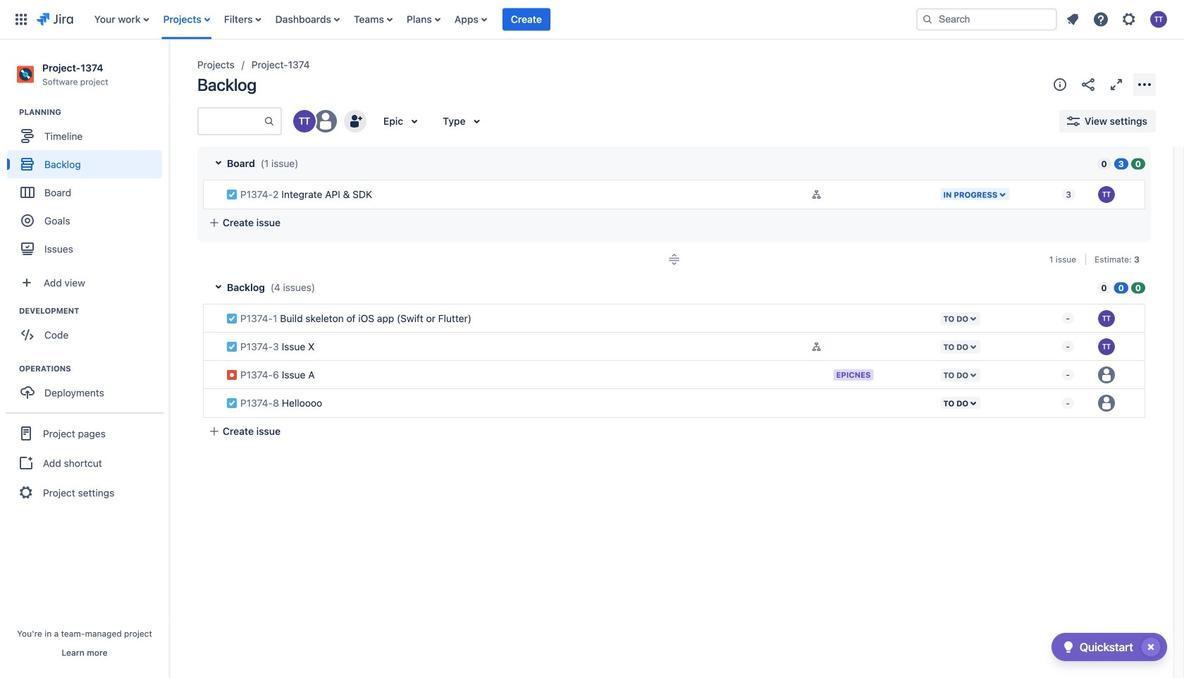 Task type: describe. For each thing, give the bounding box(es) containing it.
in progress: 0 of 0 (story points) element
[[1114, 282, 1128, 294]]

help image
[[1093, 11, 1110, 28]]

check image
[[1060, 639, 1077, 656]]

sidebar element
[[0, 39, 169, 678]]

backlog menu image
[[1136, 76, 1153, 93]]

heading for group corresponding to development image
[[19, 305, 168, 317]]

2 create issue image from the top
[[193, 296, 210, 313]]

notifications image
[[1064, 11, 1081, 28]]

development image
[[2, 303, 19, 319]]

view settings image
[[1065, 113, 1082, 130]]

goal image
[[21, 214, 34, 227]]

primary element
[[8, 0, 905, 39]]

your profile and settings image
[[1150, 11, 1167, 28]]

to do: 0 of 0 (story points) element
[[1097, 282, 1111, 294]]

group for development image
[[7, 305, 168, 353]]

enter full screen image
[[1108, 76, 1125, 93]]

group for planning image
[[7, 107, 168, 267]]

Search backlog text field
[[199, 109, 264, 134]]

operations image
[[2, 360, 19, 377]]

dismiss quickstart image
[[1140, 636, 1162, 658]]

sidebar navigation image
[[154, 56, 185, 85]]

done: 0 of 3 (story points) element
[[1131, 158, 1146, 170]]



Task type: locate. For each thing, give the bounding box(es) containing it.
planning image
[[2, 104, 19, 121]]

settings image
[[1121, 11, 1138, 28]]

3 heading from the top
[[19, 363, 168, 374]]

1 vertical spatial create issue image
[[193, 296, 210, 313]]

1 heading from the top
[[19, 107, 168, 118]]

heading for group corresponding to operations "image"
[[19, 363, 168, 374]]

0 vertical spatial heading
[[19, 107, 168, 118]]

2 vertical spatial heading
[[19, 363, 168, 374]]

create issue image
[[193, 172, 210, 189], [193, 296, 210, 313], [193, 381, 210, 398]]

search image
[[922, 14, 933, 25]]

appswitcher icon image
[[13, 11, 30, 28]]

to do: 0 of 3 (story points) element
[[1097, 158, 1111, 170]]

1 vertical spatial heading
[[19, 305, 168, 317]]

group
[[7, 107, 168, 267], [7, 305, 168, 353], [7, 363, 168, 411], [6, 413, 164, 513]]

in progress: 3 of 3 (story points) element
[[1114, 158, 1128, 170]]

heading for group corresponding to planning image
[[19, 107, 168, 118]]

2 heading from the top
[[19, 305, 168, 317]]

list
[[87, 0, 905, 39], [1060, 7, 1176, 32]]

jira image
[[37, 11, 73, 28], [37, 11, 73, 28]]

add people image
[[347, 113, 364, 130]]

group for operations "image"
[[7, 363, 168, 411]]

None search field
[[916, 8, 1057, 31]]

2 vertical spatial create issue image
[[193, 381, 210, 398]]

0 vertical spatial create issue image
[[193, 172, 210, 189]]

heading
[[19, 107, 168, 118], [19, 305, 168, 317], [19, 363, 168, 374]]

done: 0 of 0 (story points) element
[[1131, 282, 1146, 294]]

Search field
[[916, 8, 1057, 31]]

1 create issue image from the top
[[193, 172, 210, 189]]

list item
[[503, 0, 550, 39]]

0 horizontal spatial list
[[87, 0, 905, 39]]

1 horizontal spatial list
[[1060, 7, 1176, 32]]

3 create issue image from the top
[[193, 381, 210, 398]]

banner
[[0, 0, 1184, 39]]



Task type: vqa. For each thing, say whether or not it's contained in the screenshot.
Mapping at left top
no



